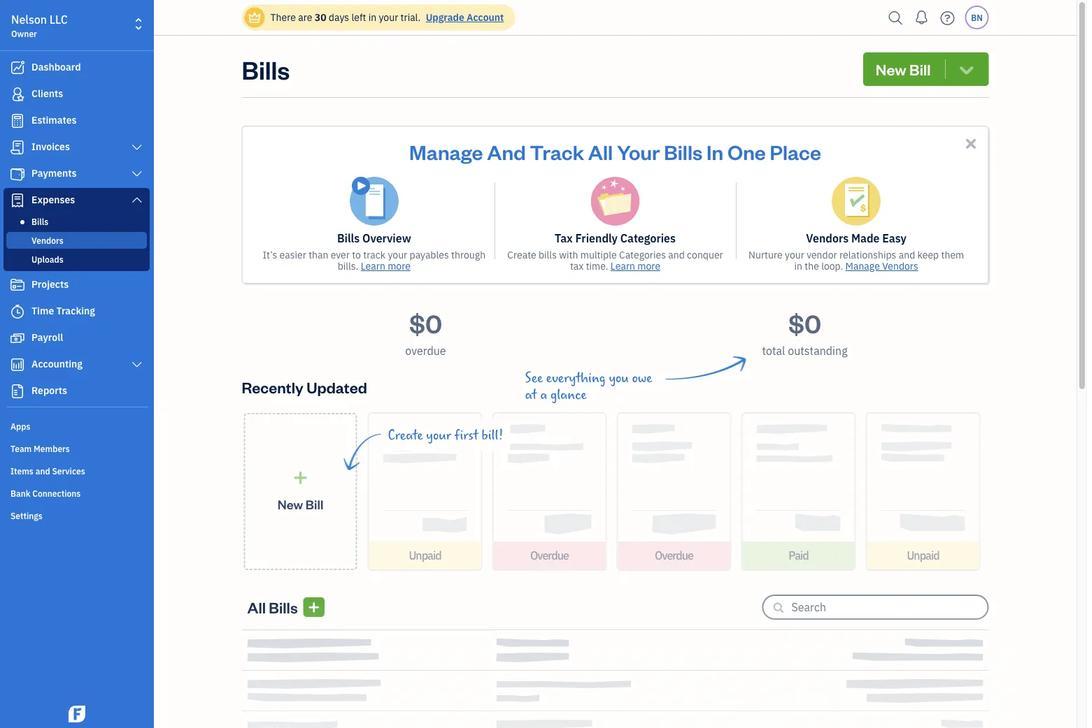 Task type: describe. For each thing, give the bounding box(es) containing it.
accounting
[[31, 358, 83, 371]]

chevron large down image for payments
[[131, 169, 143, 180]]

vendors made easy
[[806, 231, 907, 246]]

more for bills overview
[[388, 260, 411, 273]]

$0 total outstanding
[[762, 306, 848, 359]]

relationships
[[839, 249, 896, 262]]

vendors made easy image
[[832, 177, 881, 226]]

glance
[[550, 388, 587, 403]]

ever
[[331, 249, 350, 262]]

multiple
[[580, 249, 617, 262]]

team
[[10, 444, 32, 455]]

bills up to
[[337, 231, 360, 246]]

nelson llc owner
[[11, 12, 68, 39]]

time
[[31, 305, 54, 318]]

$0 for $0 overdue
[[409, 306, 442, 340]]

at
[[525, 388, 537, 403]]

services
[[52, 466, 85, 477]]

and inside the nurture your vendor relationships and keep them in the loop.
[[899, 249, 915, 262]]

bills inside bills link
[[31, 216, 48, 227]]

add a new bill image
[[308, 600, 320, 616]]

learn for friendly
[[611, 260, 635, 273]]

them
[[941, 249, 964, 262]]

clients
[[31, 87, 63, 100]]

search image
[[885, 7, 907, 28]]

time tracking link
[[3, 299, 150, 325]]

time.
[[586, 260, 608, 273]]

team members link
[[3, 438, 150, 459]]

one
[[728, 139, 766, 165]]

crown image
[[247, 10, 262, 25]]

bills.
[[338, 260, 358, 273]]

invoice image
[[9, 141, 26, 155]]

dashboard link
[[3, 55, 150, 80]]

clients link
[[3, 82, 150, 107]]

payroll link
[[3, 326, 150, 351]]

create your first bill!
[[388, 428, 503, 444]]

and
[[487, 139, 526, 165]]

dashboard
[[31, 61, 81, 73]]

0 horizontal spatial overdue
[[405, 344, 446, 359]]

easier
[[279, 249, 306, 262]]

total
[[762, 344, 785, 359]]

recently updated
[[242, 377, 367, 397]]

money image
[[9, 332, 26, 346]]

tax
[[555, 231, 573, 246]]

with
[[559, 249, 578, 262]]

create bills with multiple categories and conquer tax time.
[[507, 249, 723, 273]]

manage for manage vendors
[[845, 260, 880, 273]]

chart image
[[9, 358, 26, 372]]

items and services link
[[3, 460, 150, 481]]

client image
[[9, 87, 26, 101]]

projects link
[[3, 273, 150, 298]]

nurture your vendor relationships and keep them in the loop.
[[749, 249, 964, 273]]

manage for manage and track all your bills in one place
[[409, 139, 483, 165]]

outstanding
[[788, 344, 848, 359]]

bank connections
[[10, 488, 81, 499]]

nurture
[[749, 249, 783, 262]]

expenses
[[31, 193, 75, 206]]

uploads link
[[6, 251, 147, 268]]

notifications image
[[910, 3, 933, 31]]

estimates
[[31, 114, 77, 127]]

estimates link
[[3, 108, 150, 134]]

vendors for vendors made easy
[[806, 231, 849, 246]]

it's
[[263, 249, 277, 262]]

updated
[[306, 377, 367, 397]]

uploads
[[31, 254, 63, 265]]

go to help image
[[936, 7, 959, 28]]

see everything you owe at a glance
[[525, 371, 652, 403]]

to
[[352, 249, 361, 262]]

overview
[[362, 231, 411, 246]]

there
[[270, 11, 296, 24]]

track
[[530, 139, 584, 165]]

tax friendly categories
[[555, 231, 676, 246]]

recently
[[242, 377, 303, 397]]

bills left in
[[664, 139, 703, 165]]

loop.
[[821, 260, 843, 273]]

payments
[[31, 167, 77, 180]]

30
[[315, 11, 326, 24]]

bn
[[971, 12, 983, 23]]

apps link
[[3, 416, 150, 437]]

tax
[[570, 260, 584, 273]]

everything
[[546, 371, 606, 386]]

tax friendly categories image
[[591, 177, 640, 226]]

create for create your first bill!
[[388, 428, 423, 444]]

new bill button
[[863, 52, 989, 86]]

$0 overdue
[[405, 306, 446, 359]]

bills left add a new bill icon at the bottom left of page
[[269, 598, 298, 618]]

2 horizontal spatial overdue
[[655, 549, 693, 563]]

categories inside "create bills with multiple categories and conquer tax time."
[[619, 249, 666, 262]]

time tracking
[[31, 305, 95, 318]]

place
[[770, 139, 821, 165]]

easy
[[882, 231, 907, 246]]

bank connections link
[[3, 483, 150, 504]]

your inside it's easier than ever to track your payables through bills.
[[388, 249, 407, 262]]

2 unpaid from the left
[[907, 549, 939, 563]]

vendors link
[[6, 232, 147, 249]]

tracking
[[56, 305, 95, 318]]

in inside the nurture your vendor relationships and keep them in the loop.
[[794, 260, 802, 273]]

new inside button
[[876, 59, 906, 79]]

team members
[[10, 444, 70, 455]]

bills overview image
[[350, 177, 399, 226]]

invoices
[[31, 140, 70, 153]]

freshbooks image
[[66, 707, 88, 723]]

apps
[[10, 421, 30, 432]]

there are 30 days left in your trial. upgrade account
[[270, 11, 504, 24]]

new bill button
[[863, 52, 989, 86]]

trial.
[[401, 11, 421, 24]]

owe
[[632, 371, 652, 386]]

payables
[[410, 249, 449, 262]]

bill inside button
[[909, 59, 931, 79]]

1 vertical spatial all
[[247, 598, 266, 618]]

bills down crown image
[[242, 52, 290, 86]]

friendly
[[575, 231, 618, 246]]



Task type: locate. For each thing, give the bounding box(es) containing it.
1 horizontal spatial create
[[507, 249, 536, 262]]

keep
[[917, 249, 939, 262]]

vendors for vendors
[[31, 235, 63, 246]]

new down search image
[[876, 59, 906, 79]]

1 horizontal spatial learn more
[[611, 260, 660, 273]]

new
[[876, 59, 906, 79], [277, 496, 303, 513]]

nelson
[[11, 12, 47, 27]]

close image
[[963, 136, 979, 152]]

0 vertical spatial new bill
[[876, 59, 931, 79]]

1 vertical spatial new bill
[[277, 496, 323, 513]]

the
[[805, 260, 819, 273]]

create left first
[[388, 428, 423, 444]]

0 horizontal spatial $0
[[409, 306, 442, 340]]

create
[[507, 249, 536, 262], [388, 428, 423, 444]]

through
[[451, 249, 486, 262]]

chevron large down image inside invoices link
[[131, 142, 143, 153]]

1 horizontal spatial bill
[[909, 59, 931, 79]]

1 horizontal spatial and
[[668, 249, 685, 262]]

report image
[[9, 385, 26, 399]]

new bill down plus image
[[277, 496, 323, 513]]

bill
[[909, 59, 931, 79], [306, 496, 323, 513]]

1 horizontal spatial more
[[637, 260, 660, 273]]

learn right bills.
[[361, 260, 385, 273]]

0 horizontal spatial learn
[[361, 260, 385, 273]]

manage and track all your bills in one place
[[409, 139, 821, 165]]

your down overview
[[388, 249, 407, 262]]

learn more down overview
[[361, 260, 411, 273]]

timer image
[[9, 305, 26, 319]]

$0 down payables
[[409, 306, 442, 340]]

learn more for friendly
[[611, 260, 660, 273]]

plus image
[[292, 471, 308, 485]]

3 chevron large down image from the top
[[131, 194, 143, 206]]

categories up "create bills with multiple categories and conquer tax time." on the top
[[620, 231, 676, 246]]

create for create bills with multiple categories and conquer tax time.
[[507, 249, 536, 262]]

1 learn more from the left
[[361, 260, 411, 273]]

1 horizontal spatial all
[[588, 139, 613, 165]]

create inside "create bills with multiple categories and conquer tax time."
[[507, 249, 536, 262]]

vendors inside 'main' element
[[31, 235, 63, 246]]

0 vertical spatial create
[[507, 249, 536, 262]]

it's easier than ever to track your payables through bills.
[[263, 249, 486, 273]]

bills down expenses
[[31, 216, 48, 227]]

track
[[363, 249, 386, 262]]

chevron large down image for accounting
[[131, 360, 143, 371]]

1 unpaid from the left
[[409, 549, 441, 563]]

new bill
[[876, 59, 931, 79], [277, 496, 323, 513]]

chevron large down image for expenses
[[131, 194, 143, 206]]

0 horizontal spatial in
[[368, 11, 376, 24]]

than
[[309, 249, 328, 262]]

llc
[[50, 12, 68, 27]]

made
[[851, 231, 880, 246]]

0 horizontal spatial more
[[388, 260, 411, 273]]

2 learn from the left
[[611, 260, 635, 273]]

learn
[[361, 260, 385, 273], [611, 260, 635, 273]]

0 horizontal spatial new
[[277, 496, 303, 513]]

members
[[34, 444, 70, 455]]

expense image
[[9, 194, 26, 208]]

your inside the nurture your vendor relationships and keep them in the loop.
[[785, 249, 804, 262]]

items and services
[[10, 466, 85, 477]]

expenses link
[[3, 188, 150, 213]]

chevron large down image inside expenses link
[[131, 194, 143, 206]]

all
[[588, 139, 613, 165], [247, 598, 266, 618]]

your left first
[[426, 428, 451, 444]]

0 vertical spatial categories
[[620, 231, 676, 246]]

all left add a new bill icon at the bottom left of page
[[247, 598, 266, 618]]

in
[[368, 11, 376, 24], [794, 260, 802, 273]]

manage
[[409, 139, 483, 165], [845, 260, 880, 273]]

and right "items"
[[35, 466, 50, 477]]

0 horizontal spatial unpaid
[[409, 549, 441, 563]]

$0 up outstanding
[[788, 306, 821, 340]]

bill down plus image
[[306, 496, 323, 513]]

more for tax friendly categories
[[637, 260, 660, 273]]

0 horizontal spatial all
[[247, 598, 266, 618]]

upgrade
[[426, 11, 464, 24]]

1 vertical spatial bill
[[306, 496, 323, 513]]

manage down made
[[845, 260, 880, 273]]

$0
[[409, 306, 442, 340], [788, 306, 821, 340]]

bill inside "link"
[[306, 496, 323, 513]]

payment image
[[9, 167, 26, 181]]

$0 for $0 total outstanding
[[788, 306, 821, 340]]

1 horizontal spatial learn
[[611, 260, 635, 273]]

learn right time. at the top of the page
[[611, 260, 635, 273]]

bank
[[10, 488, 30, 499]]

reports
[[31, 384, 67, 397]]

invoices link
[[3, 135, 150, 160]]

new inside "link"
[[277, 496, 303, 513]]

0 horizontal spatial create
[[388, 428, 423, 444]]

0 vertical spatial in
[[368, 11, 376, 24]]

$0 inside the $0 overdue
[[409, 306, 442, 340]]

1 horizontal spatial manage
[[845, 260, 880, 273]]

your left the
[[785, 249, 804, 262]]

1 vertical spatial manage
[[845, 260, 880, 273]]

bn button
[[965, 6, 989, 29]]

0 horizontal spatial new bill
[[277, 496, 323, 513]]

learn more down tax friendly categories
[[611, 260, 660, 273]]

chevron large down image
[[131, 142, 143, 153], [131, 169, 143, 180], [131, 194, 143, 206], [131, 360, 143, 371]]

learn for overview
[[361, 260, 385, 273]]

overdue
[[405, 344, 446, 359], [530, 549, 569, 563], [655, 549, 693, 563]]

4 chevron large down image from the top
[[131, 360, 143, 371]]

in right 'left' at the top of page
[[368, 11, 376, 24]]

projects
[[31, 278, 69, 291]]

vendors up the uploads
[[31, 235, 63, 246]]

0 horizontal spatial vendors
[[31, 235, 63, 246]]

payments link
[[3, 162, 150, 187]]

more down tax friendly categories
[[637, 260, 660, 273]]

vendors up the vendor
[[806, 231, 849, 246]]

more
[[388, 260, 411, 273], [637, 260, 660, 273]]

your left trial. at the top of page
[[379, 11, 398, 24]]

see
[[525, 371, 543, 386]]

1 chevron large down image from the top
[[131, 142, 143, 153]]

owner
[[11, 28, 37, 39]]

accounting link
[[3, 353, 150, 378]]

Search text field
[[792, 597, 987, 619]]

new bill link
[[244, 413, 357, 571]]

1 more from the left
[[388, 260, 411, 273]]

1 horizontal spatial unpaid
[[907, 549, 939, 563]]

and inside "create bills with multiple categories and conquer tax time."
[[668, 249, 685, 262]]

create left bills
[[507, 249, 536, 262]]

you
[[609, 371, 629, 386]]

vendors down easy
[[882, 260, 918, 273]]

1 vertical spatial in
[[794, 260, 802, 273]]

estimate image
[[9, 114, 26, 128]]

bills link
[[6, 213, 147, 230]]

2 more from the left
[[637, 260, 660, 273]]

categories down tax friendly categories
[[619, 249, 666, 262]]

$0 inside $0 total outstanding
[[788, 306, 821, 340]]

0 horizontal spatial and
[[35, 466, 50, 477]]

1 vertical spatial new
[[277, 496, 303, 513]]

first
[[454, 428, 478, 444]]

1 horizontal spatial vendors
[[806, 231, 849, 246]]

vendor
[[807, 249, 837, 262]]

new bill inside "link"
[[277, 496, 323, 513]]

manage left and
[[409, 139, 483, 165]]

and down easy
[[899, 249, 915, 262]]

chevron large down image up bills link
[[131, 194, 143, 206]]

payroll
[[31, 331, 63, 344]]

account
[[467, 11, 504, 24]]

2 chevron large down image from the top
[[131, 169, 143, 180]]

all left the your
[[588, 139, 613, 165]]

bills overview
[[337, 231, 411, 246]]

more right track
[[388, 260, 411, 273]]

chevron large down image down 'estimates' link
[[131, 142, 143, 153]]

learn more for overview
[[361, 260, 411, 273]]

0 vertical spatial new
[[876, 59, 906, 79]]

chevron large down image for invoices
[[131, 142, 143, 153]]

are
[[298, 11, 312, 24]]

2 horizontal spatial and
[[899, 249, 915, 262]]

0 horizontal spatial learn more
[[361, 260, 411, 273]]

new bill down search image
[[876, 59, 931, 79]]

in left the
[[794, 260, 802, 273]]

chevron large down image up expenses link
[[131, 169, 143, 180]]

1 horizontal spatial new
[[876, 59, 906, 79]]

2 $0 from the left
[[788, 306, 821, 340]]

2 learn more from the left
[[611, 260, 660, 273]]

conquer
[[687, 249, 723, 262]]

1 $0 from the left
[[409, 306, 442, 340]]

1 learn from the left
[[361, 260, 385, 273]]

bill!
[[482, 428, 503, 444]]

and
[[668, 249, 685, 262], [899, 249, 915, 262], [35, 466, 50, 477]]

0 vertical spatial all
[[588, 139, 613, 165]]

1 horizontal spatial in
[[794, 260, 802, 273]]

1 horizontal spatial overdue
[[530, 549, 569, 563]]

0 vertical spatial manage
[[409, 139, 483, 165]]

main element
[[0, 0, 189, 729]]

bills
[[539, 249, 557, 262]]

bill left chevrondown "icon" at right
[[909, 59, 931, 79]]

2 horizontal spatial vendors
[[882, 260, 918, 273]]

connections
[[32, 488, 81, 499]]

1 horizontal spatial $0
[[788, 306, 821, 340]]

chevron large down image inside payments link
[[131, 169, 143, 180]]

items
[[10, 466, 33, 477]]

0 vertical spatial bill
[[909, 59, 931, 79]]

0 horizontal spatial manage
[[409, 139, 483, 165]]

chevrondown image
[[957, 59, 976, 79]]

new down plus image
[[277, 496, 303, 513]]

and inside items and services link
[[35, 466, 50, 477]]

vendors
[[806, 231, 849, 246], [31, 235, 63, 246], [882, 260, 918, 273]]

and left conquer
[[668, 249, 685, 262]]

dashboard image
[[9, 61, 26, 75]]

bills
[[242, 52, 290, 86], [664, 139, 703, 165], [31, 216, 48, 227], [337, 231, 360, 246], [269, 598, 298, 618]]

new bill inside button
[[876, 59, 931, 79]]

project image
[[9, 278, 26, 292]]

0 horizontal spatial bill
[[306, 496, 323, 513]]

your
[[379, 11, 398, 24], [388, 249, 407, 262], [785, 249, 804, 262], [426, 428, 451, 444]]

learn more
[[361, 260, 411, 273], [611, 260, 660, 273]]

1 horizontal spatial new bill
[[876, 59, 931, 79]]

1 vertical spatial categories
[[619, 249, 666, 262]]

chevron large down image down payroll link
[[131, 360, 143, 371]]

settings link
[[3, 505, 150, 526]]

categories
[[620, 231, 676, 246], [619, 249, 666, 262]]

in
[[707, 139, 724, 165]]

1 vertical spatial create
[[388, 428, 423, 444]]



Task type: vqa. For each thing, say whether or not it's contained in the screenshot.


